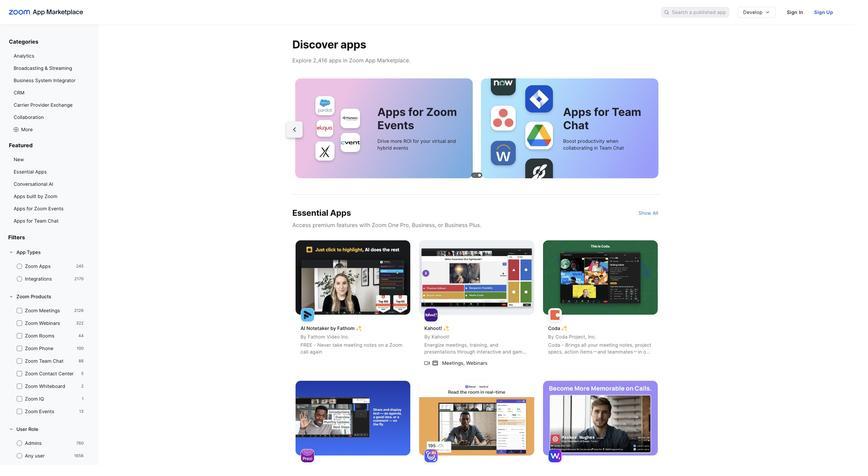 Task type: describe. For each thing, give the bounding box(es) containing it.
drive
[[378, 138, 389, 144]]

by coda project, inc. coda - brings all your meeting notes, project specs, action itemsーand teammatesーin one organized doc.
[[548, 334, 652, 362]]

1 horizontal spatial fathom
[[337, 326, 355, 332]]

0 vertical spatial kahoot!
[[424, 326, 442, 332]]

rooms
[[39, 333, 55, 339]]

plus.
[[469, 222, 482, 229]]

apps up boost
[[563, 106, 592, 119]]

&
[[45, 65, 48, 71]]

apps built by zoom link
[[8, 191, 90, 202]]

streaming
[[49, 65, 72, 71]]

sign for sign up
[[814, 9, 825, 15]]

business system integrator
[[14, 78, 76, 83]]

zoom webinars
[[25, 321, 60, 326]]

0 vertical spatial app
[[365, 57, 376, 64]]

one
[[644, 349, 652, 355]]

explore
[[292, 57, 312, 64]]

sign up
[[814, 9, 833, 15]]

with
[[359, 222, 370, 229]]

apps up more
[[378, 106, 406, 119]]

zoom up zoom iq
[[25, 384, 38, 390]]

your inside drive more roi for your virtual and hybrid events
[[421, 138, 431, 144]]

categories button
[[8, 38, 90, 51]]

by fathom video inc. free - never take meeting notes on a zoom call again
[[301, 334, 403, 355]]

1
[[82, 397, 84, 402]]

sign in
[[787, 9, 803, 15]]

zoom inside dropdown button
[[16, 294, 29, 300]]

conversational ai
[[14, 181, 53, 187]]

through
[[457, 349, 475, 355]]

zoom left the contact
[[25, 371, 38, 377]]

by for by fathom video inc. free - never take meeting notes on a zoom call again
[[301, 334, 307, 340]]

100
[[77, 346, 84, 351]]

1656
[[74, 454, 84, 459]]

training,
[[470, 343, 489, 348]]

zoom up zoom rooms
[[25, 321, 38, 326]]

admins
[[25, 441, 42, 447]]

free
[[301, 343, 312, 348]]

project
[[635, 343, 651, 348]]

business,
[[412, 222, 436, 229]]

chat up center
[[53, 359, 64, 364]]

categories
[[9, 38, 38, 45]]

crm link
[[8, 87, 90, 98]]

show all
[[639, 210, 658, 216]]

for inside apps for team chat link
[[27, 218, 33, 224]]

zoom down conversational ai link
[[45, 194, 57, 199]]

1 vertical spatial events
[[48, 206, 64, 212]]

zoom left phone
[[25, 346, 38, 352]]

drive more roi for your virtual and hybrid events
[[378, 138, 456, 151]]

zoom rooms
[[25, 333, 55, 339]]

zoom down zoom iq
[[25, 409, 38, 415]]

zoom down zoom phone
[[25, 359, 38, 364]]

project,
[[569, 334, 587, 340]]

show
[[639, 210, 651, 216]]

a
[[385, 343, 388, 348]]

collaborating
[[563, 145, 593, 151]]

meeting inside by fathom video inc. free - never take meeting notes on a zoom call again
[[344, 343, 363, 348]]

zoom phone
[[25, 346, 53, 352]]

explore 2,416 apps in zoom app marketplace.
[[292, 57, 411, 64]]

itemsーand
[[580, 349, 606, 355]]

develop button
[[738, 7, 776, 18]]

webinars for meetings, webinars
[[466, 361, 488, 366]]

hybrid
[[378, 145, 392, 151]]

by for by kahoot! energize meetings, training, and presentations through interactive and game- based elements
[[424, 334, 430, 340]]

1 horizontal spatial and
[[490, 343, 499, 348]]

webinars for zoom webinars
[[39, 321, 60, 326]]

action
[[565, 349, 579, 355]]

5
[[81, 371, 84, 377]]

sign for sign in
[[787, 9, 798, 15]]

0 vertical spatial coda
[[548, 326, 560, 332]]

notes
[[364, 343, 377, 348]]

new
[[14, 157, 24, 163]]

never
[[317, 343, 331, 348]]

0 vertical spatial essential
[[14, 169, 34, 175]]

energize
[[424, 343, 444, 348]]

presentations
[[424, 349, 456, 355]]

sign in button
[[782, 7, 809, 18]]

44
[[78, 334, 84, 339]]

app inside dropdown button
[[16, 250, 26, 255]]

business inside business system integrator link
[[14, 78, 34, 83]]

new link
[[8, 154, 90, 165]]

on
[[378, 343, 384, 348]]

apps up integrations
[[39, 264, 51, 269]]

0 vertical spatial apps
[[341, 38, 366, 51]]

chat up boost
[[563, 119, 589, 132]]

banner containing develop
[[0, 0, 855, 25]]

essential apps link
[[8, 167, 90, 178]]

video
[[327, 334, 340, 340]]

for inside apps for zoom events link
[[27, 206, 33, 212]]

conversational ai link
[[8, 179, 90, 190]]

filters
[[8, 234, 25, 241]]

by for notetaker
[[330, 326, 336, 332]]

discover apps
[[292, 38, 366, 51]]

1 vertical spatial apps for team chat
[[14, 218, 59, 224]]

again
[[310, 349, 322, 355]]

team up when
[[612, 106, 641, 119]]

doc.
[[572, 356, 582, 362]]

1 vertical spatial business
[[445, 222, 468, 229]]

245
[[76, 264, 84, 269]]

0 horizontal spatial in
[[343, 57, 348, 64]]

1 vertical spatial essential apps
[[292, 208, 351, 218]]

meetings, webinars
[[442, 361, 488, 366]]

events
[[393, 145, 408, 151]]

2170
[[74, 277, 84, 282]]

call
[[301, 349, 308, 355]]

team down phone
[[39, 359, 51, 364]]

Search text field
[[672, 7, 729, 17]]

zoom up zoom phone
[[25, 333, 38, 339]]

1 vertical spatial essential
[[292, 208, 328, 218]]

zoom products button
[[8, 292, 90, 303]]

carrier provider exchange
[[14, 102, 73, 108]]

ai notetaker by fathom
[[301, 326, 355, 332]]

user
[[35, 453, 45, 459]]

broadcasting & streaming link
[[8, 63, 90, 74]]

13
[[79, 409, 84, 414]]

collaboration link
[[8, 112, 90, 123]]

app types button
[[8, 247, 90, 258]]

interactive
[[477, 349, 501, 355]]

meeting inside by coda project, inc. coda - brings all your meeting notes, project specs, action itemsーand teammatesーin one organized doc.
[[600, 343, 618, 348]]

760
[[76, 441, 84, 446]]

2
[[81, 384, 84, 389]]

1 horizontal spatial ai
[[301, 326, 305, 332]]

for up roi
[[408, 106, 424, 119]]

ai inside conversational ai link
[[49, 181, 53, 187]]

boost
[[563, 138, 576, 144]]



Task type: locate. For each thing, give the bounding box(es) containing it.
0 horizontal spatial and
[[448, 138, 456, 144]]

88
[[79, 359, 84, 364]]

apps up conversational ai
[[35, 169, 47, 175]]

1 vertical spatial apps for zoom events
[[14, 206, 64, 212]]

3 by from the left
[[548, 334, 554, 340]]

apps for zoom events down "apps built by zoom"
[[14, 206, 64, 212]]

chat down when
[[613, 145, 624, 151]]

zoom apps
[[25, 264, 51, 269]]

1 vertical spatial in
[[594, 145, 598, 151]]

1 vertical spatial app
[[16, 250, 26, 255]]

your inside by coda project, inc. coda - brings all your meeting notes, project specs, action itemsーand teammatesーin one organized doc.
[[588, 343, 598, 348]]

based
[[424, 356, 439, 362]]

team down apps for zoom events link
[[34, 218, 46, 224]]

0 vertical spatial ai
[[49, 181, 53, 187]]

any user
[[25, 453, 45, 459]]

0 vertical spatial business
[[14, 78, 34, 83]]

2 horizontal spatial by
[[548, 334, 554, 340]]

whiteboard
[[39, 384, 65, 390]]

by right built
[[38, 194, 43, 199]]

ai down essential apps link at left top
[[49, 181, 53, 187]]

business up the crm
[[14, 78, 34, 83]]

apps built by zoom
[[14, 194, 57, 199]]

apps
[[341, 38, 366, 51], [329, 57, 342, 64]]

2126
[[74, 308, 84, 313]]

apps up filters
[[14, 218, 25, 224]]

meeting right take
[[344, 343, 363, 348]]

0 vertical spatial by
[[38, 194, 43, 199]]

0 horizontal spatial meeting
[[344, 343, 363, 348]]

iq
[[39, 396, 44, 402]]

zoom down types
[[25, 264, 38, 269]]

for inside drive more roi for your virtual and hybrid events
[[413, 138, 419, 144]]

2 by from the left
[[424, 334, 430, 340]]

0 vertical spatial essential apps
[[14, 169, 47, 175]]

chat inside apps for team chat link
[[48, 218, 59, 224]]

search a published app element
[[661, 7, 729, 18]]

one
[[388, 222, 399, 229]]

1 vertical spatial by
[[330, 326, 336, 332]]

webinars
[[39, 321, 60, 326], [466, 361, 488, 366]]

fathom up video
[[337, 326, 355, 332]]

1 horizontal spatial inc.
[[588, 334, 596, 340]]

apps right 2,416
[[329, 57, 342, 64]]

app left "marketplace."
[[365, 57, 376, 64]]

premium
[[313, 222, 335, 229]]

apps for team chat up when
[[563, 106, 641, 132]]

by inside by coda project, inc. coda - brings all your meeting notes, project specs, action itemsーand teammatesーin one organized doc.
[[548, 334, 554, 340]]

show all button
[[636, 209, 661, 218]]

access
[[292, 222, 311, 229]]

2 - from the left
[[562, 343, 564, 348]]

1 horizontal spatial essential apps
[[292, 208, 351, 218]]

1 vertical spatial ai
[[301, 326, 305, 332]]

and up the interactive
[[490, 343, 499, 348]]

app left types
[[16, 250, 26, 255]]

inc. for coda project, inc.
[[588, 334, 596, 340]]

2 vertical spatial events
[[39, 409, 54, 415]]

zoom left products
[[16, 294, 29, 300]]

business right or
[[445, 222, 468, 229]]

fathom down the notetaker
[[308, 334, 325, 340]]

essential up access
[[292, 208, 328, 218]]

zoom inside apps for zoom events
[[426, 106, 457, 119]]

analytics
[[14, 53, 34, 59]]

by up specs, at the bottom right of page
[[548, 334, 554, 340]]

2 meeting from the left
[[600, 343, 618, 348]]

apps
[[378, 106, 406, 119], [563, 106, 592, 119], [35, 169, 47, 175], [14, 194, 25, 199], [14, 206, 25, 212], [330, 208, 351, 218], [14, 218, 25, 224], [39, 264, 51, 269]]

2,416
[[313, 57, 327, 64]]

1 vertical spatial apps
[[329, 57, 342, 64]]

1 by from the left
[[301, 334, 307, 340]]

0 horizontal spatial apps for zoom events
[[14, 206, 64, 212]]

1 horizontal spatial by
[[330, 326, 336, 332]]

1 horizontal spatial by
[[424, 334, 430, 340]]

featured button
[[8, 142, 90, 154]]

1 sign from the left
[[787, 9, 798, 15]]

fathom
[[337, 326, 355, 332], [308, 334, 325, 340]]

1 horizontal spatial webinars
[[466, 361, 488, 366]]

featured
[[9, 142, 33, 149]]

essential apps up conversational
[[14, 169, 47, 175]]

by up free
[[301, 334, 307, 340]]

inc. inside by fathom video inc. free - never take meeting notes on a zoom call again
[[341, 334, 350, 340]]

in down discover apps
[[343, 57, 348, 64]]

- left the 'brings'
[[562, 343, 564, 348]]

exchange
[[51, 102, 73, 108]]

by for built
[[38, 194, 43, 199]]

apps left built
[[14, 194, 25, 199]]

specs,
[[548, 349, 563, 355]]

essential
[[14, 169, 34, 175], [292, 208, 328, 218]]

1 horizontal spatial sign
[[814, 9, 825, 15]]

zoom down "apps built by zoom"
[[34, 206, 47, 212]]

by up video
[[330, 326, 336, 332]]

chat inside boost productivity when collaborating in team chat
[[613, 145, 624, 151]]

and right virtual
[[448, 138, 456, 144]]

- for coda
[[562, 343, 564, 348]]

in down productivity
[[594, 145, 598, 151]]

for
[[408, 106, 424, 119], [594, 106, 609, 119], [413, 138, 419, 144], [27, 206, 33, 212], [27, 218, 33, 224]]

meeting up itemsーand
[[600, 343, 618, 348]]

1 horizontal spatial essential
[[292, 208, 328, 218]]

apps for team chat down apps for zoom events link
[[14, 218, 59, 224]]

zoom down 'zoom products'
[[25, 308, 38, 314]]

develop
[[743, 9, 763, 15]]

0 vertical spatial webinars
[[39, 321, 60, 326]]

your up itemsーand
[[588, 343, 598, 348]]

carrier
[[14, 102, 29, 108]]

1 vertical spatial webinars
[[466, 361, 488, 366]]

322
[[76, 321, 84, 326]]

zoom contact center
[[25, 371, 74, 377]]

and left game-
[[503, 349, 511, 355]]

by up energize on the bottom of the page
[[424, 334, 430, 340]]

1 horizontal spatial app
[[365, 57, 376, 64]]

collaboration
[[14, 114, 44, 120]]

center
[[58, 371, 74, 377]]

banner
[[0, 0, 855, 25]]

0 horizontal spatial webinars
[[39, 321, 60, 326]]

more
[[391, 138, 402, 144]]

user
[[16, 427, 27, 433]]

zoom right a
[[389, 343, 403, 348]]

virtual
[[432, 138, 446, 144]]

2 vertical spatial coda
[[548, 343, 560, 348]]

app types
[[16, 250, 41, 255]]

0 horizontal spatial app
[[16, 250, 26, 255]]

by inside by fathom video inc. free - never take meeting notes on a zoom call again
[[301, 334, 307, 340]]

0 vertical spatial apps for team chat
[[563, 106, 641, 132]]

0 horizontal spatial your
[[421, 138, 431, 144]]

zoom up virtual
[[426, 106, 457, 119]]

0 horizontal spatial by
[[38, 194, 43, 199]]

0 vertical spatial in
[[343, 57, 348, 64]]

0 horizontal spatial -
[[314, 343, 316, 348]]

0 horizontal spatial sign
[[787, 9, 798, 15]]

apps for zoom events link
[[8, 203, 90, 214]]

0 vertical spatial fathom
[[337, 326, 355, 332]]

- for free
[[314, 343, 316, 348]]

essential down new
[[14, 169, 34, 175]]

1 inc. from the left
[[341, 334, 350, 340]]

marketplace.
[[377, 57, 411, 64]]

1 vertical spatial your
[[588, 343, 598, 348]]

sign
[[787, 9, 798, 15], [814, 9, 825, 15]]

0 vertical spatial your
[[421, 138, 431, 144]]

by
[[301, 334, 307, 340], [424, 334, 430, 340], [548, 334, 554, 340]]

zoom down discover apps
[[349, 57, 364, 64]]

fathom inside by fathom video inc. free - never take meeting notes on a zoom call again
[[308, 334, 325, 340]]

1 vertical spatial and
[[490, 343, 499, 348]]

sign left up
[[814, 9, 825, 15]]

teammatesーin
[[608, 349, 642, 355]]

in inside boost productivity when collaborating in team chat
[[594, 145, 598, 151]]

events down apps built by zoom link
[[48, 206, 64, 212]]

0 horizontal spatial inc.
[[341, 334, 350, 340]]

essential apps inside essential apps link
[[14, 169, 47, 175]]

provider
[[30, 102, 49, 108]]

0 vertical spatial apps for zoom events
[[378, 106, 457, 132]]

any
[[25, 453, 34, 459]]

kahoot! inside by kahoot! energize meetings, training, and presentations through interactive and game- based elements
[[432, 334, 449, 340]]

2 sign from the left
[[814, 9, 825, 15]]

your left virtual
[[421, 138, 431, 144]]

business
[[14, 78, 34, 83], [445, 222, 468, 229]]

apps for zoom events up roi
[[378, 106, 457, 132]]

0 horizontal spatial ai
[[49, 181, 53, 187]]

- inside by fathom video inc. free - never take meeting notes on a zoom call again
[[314, 343, 316, 348]]

conversational
[[14, 181, 47, 187]]

essential apps
[[14, 169, 47, 175], [292, 208, 351, 218]]

1 horizontal spatial meeting
[[600, 343, 618, 348]]

1 horizontal spatial -
[[562, 343, 564, 348]]

by inside by kahoot! energize meetings, training, and presentations through interactive and game- based elements
[[424, 334, 430, 340]]

webinars down through
[[466, 361, 488, 366]]

0 horizontal spatial essential
[[14, 169, 34, 175]]

zoom whiteboard
[[25, 384, 65, 390]]

in
[[799, 9, 803, 15]]

team inside boost productivity when collaborating in team chat
[[599, 145, 612, 151]]

apps up explore 2,416 apps in zoom app marketplace.
[[341, 38, 366, 51]]

inc. inside by coda project, inc. coda - brings all your meeting notes, project specs, action itemsーand teammatesーin one organized doc.
[[588, 334, 596, 340]]

events up more
[[378, 119, 414, 132]]

- inside by coda project, inc. coda - brings all your meeting notes, project specs, action itemsーand teammatesーin one organized doc.
[[562, 343, 564, 348]]

team down when
[[599, 145, 612, 151]]

1 meeting from the left
[[344, 343, 363, 348]]

apps for team chat
[[563, 106, 641, 132], [14, 218, 59, 224]]

inc. up take
[[341, 334, 350, 340]]

inc. for fathom video inc.
[[341, 334, 350, 340]]

0 vertical spatial and
[[448, 138, 456, 144]]

for down built
[[27, 206, 33, 212]]

chat down apps for zoom events link
[[48, 218, 59, 224]]

1 horizontal spatial apps for team chat
[[563, 106, 641, 132]]

inc. right the project, at the bottom
[[588, 334, 596, 340]]

1 horizontal spatial in
[[594, 145, 598, 151]]

0 horizontal spatial by
[[301, 334, 307, 340]]

1 horizontal spatial business
[[445, 222, 468, 229]]

up
[[827, 9, 833, 15]]

0 horizontal spatial essential apps
[[14, 169, 47, 175]]

0 horizontal spatial business
[[14, 78, 34, 83]]

by for by coda project, inc. coda - brings all your meeting notes, project specs, action itemsーand teammatesーin one organized doc.
[[548, 334, 554, 340]]

zoom left one
[[372, 222, 387, 229]]

take
[[333, 343, 342, 348]]

0 horizontal spatial apps for team chat
[[14, 218, 59, 224]]

events inside apps for zoom events
[[378, 119, 414, 132]]

meetings
[[39, 308, 60, 314]]

kahoot!
[[424, 326, 442, 332], [432, 334, 449, 340]]

contact
[[39, 371, 57, 377]]

in
[[343, 57, 348, 64], [594, 145, 598, 151]]

and inside drive more roi for your virtual and hybrid events
[[448, 138, 456, 144]]

integrator
[[53, 78, 76, 83]]

zoom
[[349, 57, 364, 64], [426, 106, 457, 119], [45, 194, 57, 199], [34, 206, 47, 212], [372, 222, 387, 229], [25, 264, 38, 269], [16, 294, 29, 300], [25, 308, 38, 314], [25, 321, 38, 326], [25, 333, 38, 339], [389, 343, 403, 348], [25, 346, 38, 352], [25, 359, 38, 364], [25, 371, 38, 377], [25, 384, 38, 390], [25, 396, 38, 402], [25, 409, 38, 415]]

boost productivity when collaborating in team chat
[[563, 138, 624, 151]]

carrier provider exchange link
[[8, 100, 90, 111]]

2 inc. from the left
[[588, 334, 596, 340]]

user role
[[16, 427, 38, 433]]

phone
[[39, 346, 53, 352]]

for right roi
[[413, 138, 419, 144]]

0 horizontal spatial fathom
[[308, 334, 325, 340]]

access premium features with zoom one pro, business, or business plus.
[[292, 222, 482, 229]]

analytics link
[[8, 51, 90, 61]]

0 vertical spatial events
[[378, 119, 414, 132]]

ai left the notetaker
[[301, 326, 305, 332]]

1 vertical spatial kahoot!
[[432, 334, 449, 340]]

1 vertical spatial coda
[[556, 334, 568, 340]]

sign left in
[[787, 9, 798, 15]]

zoom meetings
[[25, 308, 60, 314]]

organized
[[548, 356, 571, 362]]

broadcasting & streaming
[[14, 65, 72, 71]]

zoom left iq
[[25, 396, 38, 402]]

by kahoot! energize meetings, training, and presentations through interactive and game- based elements
[[424, 334, 528, 362]]

- up the again in the left of the page
[[314, 343, 316, 348]]

products
[[31, 294, 51, 300]]

1 vertical spatial fathom
[[308, 334, 325, 340]]

2 horizontal spatial and
[[503, 349, 511, 355]]

for down apps for zoom events link
[[27, 218, 33, 224]]

chat
[[563, 119, 589, 132], [613, 145, 624, 151], [48, 218, 59, 224], [53, 359, 64, 364]]

apps up features
[[330, 208, 351, 218]]

1 horizontal spatial apps for zoom events
[[378, 106, 457, 132]]

1 horizontal spatial your
[[588, 343, 598, 348]]

team
[[612, 106, 641, 119], [599, 145, 612, 151], [34, 218, 46, 224], [39, 359, 51, 364]]

2 vertical spatial and
[[503, 349, 511, 355]]

events down iq
[[39, 409, 54, 415]]

for up productivity
[[594, 106, 609, 119]]

zoom inside by fathom video inc. free - never take meeting notes on a zoom call again
[[389, 343, 403, 348]]

1 - from the left
[[314, 343, 316, 348]]

webinars down meetings
[[39, 321, 60, 326]]

role
[[28, 427, 38, 433]]

essential apps up premium
[[292, 208, 351, 218]]

apps down "apps built by zoom"
[[14, 206, 25, 212]]



Task type: vqa. For each thing, say whether or not it's contained in the screenshot.


